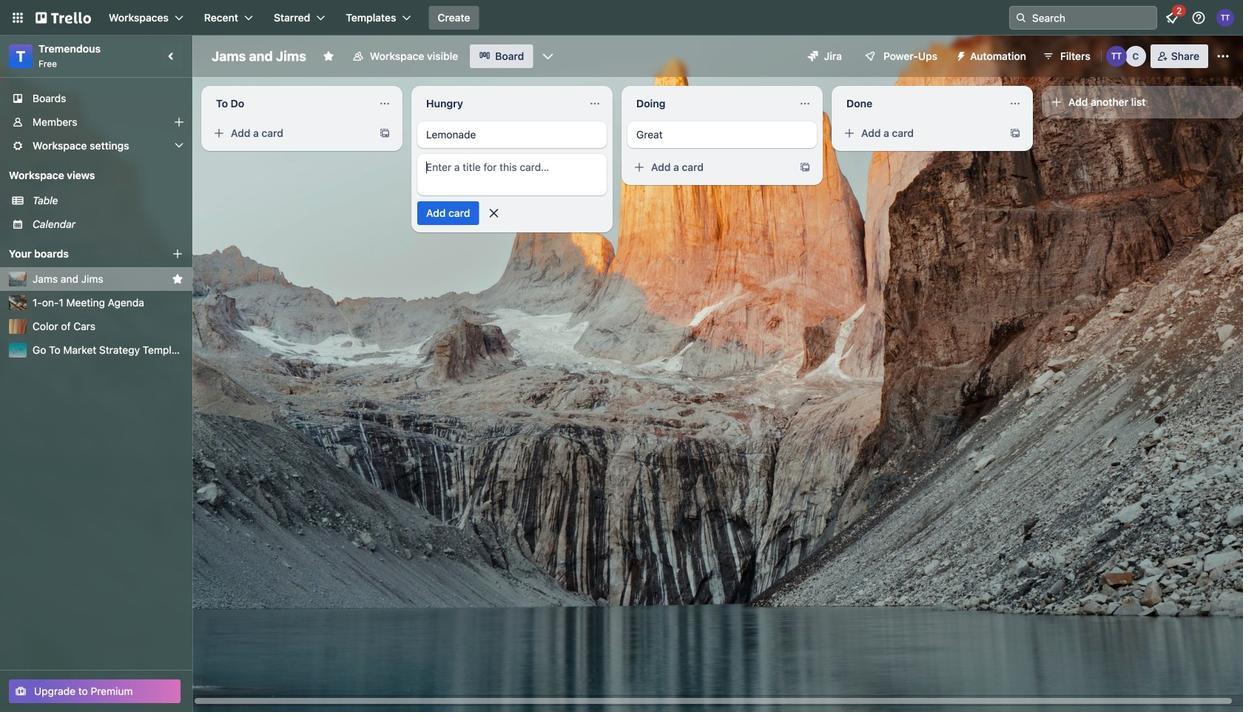 Task type: locate. For each thing, give the bounding box(es) containing it.
None text field
[[418, 92, 583, 115], [628, 92, 794, 115], [418, 92, 583, 115], [628, 92, 794, 115]]

None text field
[[207, 92, 373, 115], [838, 92, 1004, 115], [207, 92, 373, 115], [838, 92, 1004, 115]]

0 vertical spatial terry turtle (terryturtle) image
[[1217, 9, 1235, 27]]

1 horizontal spatial terry turtle (terryturtle) image
[[1217, 9, 1235, 27]]

create from template… image
[[1010, 127, 1022, 139], [800, 161, 811, 173]]

back to home image
[[36, 6, 91, 30]]

1 vertical spatial terry turtle (terryturtle) image
[[1107, 46, 1127, 67]]

workspace navigation collapse icon image
[[161, 46, 182, 67]]

primary element
[[0, 0, 1244, 36]]

open information menu image
[[1192, 10, 1207, 25]]

0 horizontal spatial create from template… image
[[800, 161, 811, 173]]

Board name text field
[[204, 44, 314, 68]]

starred icon image
[[172, 273, 184, 285]]

Enter a title for this card… text field
[[418, 154, 607, 195]]

1 vertical spatial create from template… image
[[800, 161, 811, 173]]

1 horizontal spatial create from template… image
[[1010, 127, 1022, 139]]

terry turtle (terryturtle) image right open information menu icon
[[1217, 9, 1235, 27]]

0 vertical spatial create from template… image
[[1010, 127, 1022, 139]]

your boards with 4 items element
[[9, 245, 150, 263]]

sm image
[[950, 44, 971, 65]]

terry turtle (terryturtle) image down search field
[[1107, 46, 1127, 67]]

create from template… image
[[379, 127, 391, 139]]

terry turtle (terryturtle) image
[[1217, 9, 1235, 27], [1107, 46, 1127, 67]]

cancel image
[[487, 206, 502, 221]]

0 horizontal spatial terry turtle (terryturtle) image
[[1107, 46, 1127, 67]]

chestercheeetah (chestercheeetah) image
[[1126, 46, 1147, 67]]



Task type: describe. For each thing, give the bounding box(es) containing it.
show menu image
[[1216, 49, 1231, 64]]

terry turtle (terryturtle) image inside primary 'element'
[[1217, 9, 1235, 27]]

Search field
[[1028, 7, 1157, 28]]

search image
[[1016, 12, 1028, 24]]

star or unstar board image
[[323, 50, 335, 62]]

2 notifications image
[[1164, 9, 1182, 27]]

customize views image
[[541, 49, 555, 64]]

jira icon image
[[808, 51, 819, 61]]

add board image
[[172, 248, 184, 260]]



Task type: vqa. For each thing, say whether or not it's contained in the screenshot.
Greg Robinson (gregrobinson96) icon
no



